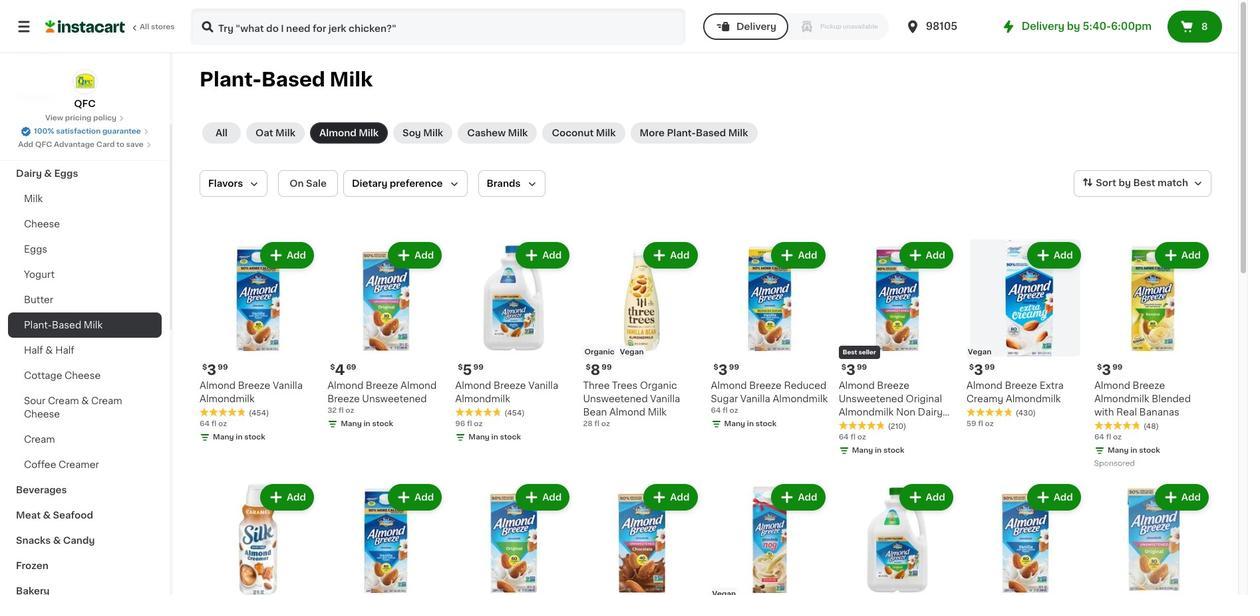 Task type: vqa. For each thing, say whether or not it's contained in the screenshot.
the Thanksgiving
yes



Task type: locate. For each thing, give the bounding box(es) containing it.
three trees organic unsweetened vanilla bean almond milk 28 fl oz
[[583, 381, 680, 428]]

& right the meat
[[43, 511, 51, 520]]

vanilla
[[273, 381, 303, 391], [528, 381, 558, 391], [650, 395, 680, 404], [740, 395, 770, 404]]

oz inside almond breeze almond breeze unsweetened 32 fl oz
[[345, 407, 354, 415]]

oz
[[345, 407, 354, 415], [730, 407, 738, 415], [218, 421, 227, 428], [474, 421, 483, 428], [601, 421, 610, 428], [985, 421, 994, 428], [857, 434, 866, 441], [1113, 434, 1122, 441]]

0 vertical spatial eggs
[[54, 169, 78, 178]]

by
[[1067, 21, 1080, 31], [1119, 178, 1131, 188]]

qfc inside add qfc advantage card to save link
[[35, 141, 52, 148]]

with
[[1094, 408, 1114, 417]]

(454)
[[249, 410, 269, 417], [504, 410, 525, 417]]

0 vertical spatial organic
[[584, 349, 615, 356]]

0 vertical spatial plant-
[[200, 70, 261, 89]]

milk
[[330, 70, 373, 89], [275, 128, 295, 138], [359, 128, 379, 138], [423, 128, 443, 138], [508, 128, 528, 138], [596, 128, 616, 138], [728, 128, 748, 138], [24, 194, 43, 204], [84, 321, 103, 330], [648, 408, 667, 417], [839, 421, 858, 431]]

organic vegan
[[584, 349, 644, 356]]

dairy inside almond breeze unsweetened original almondmilk non dairy milk alternative
[[918, 408, 943, 417]]

$ 3 99
[[202, 363, 228, 377], [714, 363, 739, 377], [841, 363, 867, 377], [969, 363, 995, 377], [1097, 363, 1123, 377]]

5 3 from the left
[[1102, 363, 1111, 377]]

3 $ from the left
[[458, 364, 463, 371]]

three
[[583, 381, 610, 391]]

eggs
[[54, 169, 78, 178], [24, 245, 47, 254]]

0 vertical spatial based
[[261, 70, 325, 89]]

64 for almond breeze vanilla almondmilk
[[200, 421, 210, 428]]

half & half
[[24, 346, 74, 355]]

98105 button
[[905, 8, 985, 45]]

2 3 from the left
[[718, 363, 728, 377]]

trees
[[612, 381, 638, 391]]

28
[[583, 421, 593, 428]]

(454) inside product group
[[504, 410, 525, 417]]

snacks & candy
[[16, 536, 95, 546]]

cream up coffee
[[24, 435, 55, 444]]

1 horizontal spatial qfc
[[74, 99, 96, 108]]

98105
[[926, 21, 958, 31]]

6 99 from the left
[[985, 364, 995, 371]]

all left oat
[[216, 128, 228, 138]]

sponsored badge image
[[1094, 460, 1135, 468]]

best for best seller
[[843, 349, 857, 355]]

2 99 from the left
[[473, 364, 484, 371]]

0 horizontal spatial organic
[[584, 349, 615, 356]]

1 horizontal spatial unsweetened
[[583, 395, 648, 404]]

view pricing policy
[[45, 114, 117, 122]]

2 $ from the left
[[330, 364, 335, 371]]

64 inside 'almond breeze reduced sugar vanilla almondmilk 64 fl oz'
[[711, 407, 721, 415]]

plant-based milk up half & half
[[24, 321, 103, 330]]

1 $ from the left
[[202, 364, 207, 371]]

0 horizontal spatial half
[[24, 346, 43, 355]]

qfc up view pricing policy link
[[74, 99, 96, 108]]

1 vertical spatial dairy
[[918, 408, 943, 417]]

1 $ 3 99 from the left
[[202, 363, 228, 377]]

oat milk link
[[246, 122, 305, 144]]

plant- up all link
[[200, 70, 261, 89]]

cottage cheese link
[[8, 363, 162, 389]]

1 vertical spatial all
[[216, 128, 228, 138]]

plant- right more
[[667, 128, 696, 138]]

best for best match
[[1133, 178, 1155, 188]]

almond breeze vanilla almondmilk
[[200, 381, 303, 404], [455, 381, 558, 404]]

best left seller
[[843, 349, 857, 355]]

1 vertical spatial by
[[1119, 178, 1131, 188]]

2 unsweetened from the left
[[583, 395, 648, 404]]

1 vertical spatial best
[[843, 349, 857, 355]]

2 horizontal spatial 64 fl oz
[[1094, 434, 1122, 441]]

0 horizontal spatial 8
[[591, 363, 600, 377]]

& up cottage
[[45, 346, 53, 355]]

4
[[335, 363, 345, 377]]

1 unsweetened from the left
[[362, 395, 427, 404]]

1 horizontal spatial best
[[1133, 178, 1155, 188]]

Best match Sort by field
[[1074, 170, 1212, 197]]

1 vertical spatial organic
[[640, 381, 677, 391]]

almond breeze vanilla almondmilk for 3
[[200, 381, 303, 404]]

7 99 from the left
[[1112, 364, 1123, 371]]

eggs up yogurt
[[24, 245, 47, 254]]

3 $ 3 99 from the left
[[841, 363, 867, 377]]

add
[[18, 141, 33, 148], [287, 251, 306, 260], [414, 251, 434, 260], [542, 251, 562, 260], [670, 251, 690, 260], [798, 251, 817, 260], [926, 251, 945, 260], [1054, 251, 1073, 260], [1181, 251, 1201, 260], [287, 493, 306, 502], [414, 493, 434, 502], [542, 493, 562, 502], [670, 493, 690, 502], [798, 493, 817, 502], [926, 493, 945, 502], [1054, 493, 1073, 502], [1181, 493, 1201, 502]]

2 vertical spatial plant-
[[24, 321, 52, 330]]

1 horizontal spatial dairy
[[918, 408, 943, 417]]

& inside the sour cream & cream cheese
[[81, 397, 89, 406]]

stock
[[372, 421, 393, 428], [756, 421, 777, 428], [244, 434, 265, 441], [500, 434, 521, 441], [883, 447, 904, 454], [1139, 447, 1160, 454]]

0 horizontal spatial all
[[140, 23, 149, 31]]

2 (454) from the left
[[504, 410, 525, 417]]

vanilla inside 'almond breeze reduced sugar vanilla almondmilk 64 fl oz'
[[740, 395, 770, 404]]

0 horizontal spatial plant-based milk
[[24, 321, 103, 330]]

4 $ 3 99 from the left
[[969, 363, 995, 377]]

1 horizontal spatial all
[[216, 128, 228, 138]]

3 99 from the left
[[602, 364, 612, 371]]

$ 3 99 for almond breeze reduced sugar vanilla almondmilk
[[714, 363, 739, 377]]

cheese up eggs link
[[24, 220, 60, 229]]

99 inside $ 5 99
[[473, 364, 484, 371]]

oat
[[255, 128, 273, 138]]

based inside "link"
[[696, 128, 726, 138]]

extra
[[1040, 381, 1064, 391]]

cottage
[[24, 371, 62, 381]]

& for candy
[[53, 536, 61, 546]]

1 (454) from the left
[[249, 410, 269, 417]]

0 vertical spatial cheese
[[24, 220, 60, 229]]

all left stores
[[140, 23, 149, 31]]

& down "produce"
[[44, 169, 52, 178]]

frozen
[[16, 562, 48, 571]]

on
[[290, 179, 304, 188]]

almondmilk inside almond breeze unsweetened original almondmilk non dairy milk alternative
[[839, 408, 894, 417]]

Search field
[[192, 9, 685, 44]]

qfc
[[74, 99, 96, 108], [35, 141, 52, 148]]

1 vertical spatial plant-based milk
[[24, 321, 103, 330]]

4 $ from the left
[[586, 364, 591, 371]]

almondmilk inside almond breeze extra creamy almondmilk
[[1006, 395, 1061, 404]]

coffee
[[24, 460, 56, 470]]

4 3 from the left
[[974, 363, 983, 377]]

snacks & candy link
[[8, 528, 162, 554]]

& down cottage cheese link
[[81, 397, 89, 406]]

1 horizontal spatial by
[[1119, 178, 1131, 188]]

cream
[[48, 397, 79, 406], [91, 397, 122, 406], [24, 435, 55, 444]]

& for seafood
[[43, 511, 51, 520]]

oz inside 'almond breeze reduced sugar vanilla almondmilk 64 fl oz'
[[730, 407, 738, 415]]

2 horizontal spatial based
[[696, 128, 726, 138]]

0 horizontal spatial dairy
[[16, 169, 42, 178]]

almond inside almond breeze unsweetened original almondmilk non dairy milk alternative
[[839, 381, 875, 391]]

1 horizontal spatial half
[[55, 346, 74, 355]]

0 horizontal spatial almond breeze vanilla almondmilk
[[200, 381, 303, 404]]

0 horizontal spatial unsweetened
[[362, 395, 427, 404]]

breeze inside 'almond breeze reduced sugar vanilla almondmilk 64 fl oz'
[[749, 381, 782, 391]]

cheese
[[24, 220, 60, 229], [65, 371, 101, 381], [24, 410, 60, 419]]

sour
[[24, 397, 45, 406]]

8 button
[[1168, 11, 1222, 43]]

delivery button
[[703, 13, 788, 40]]

organic up "$ 8 99"
[[584, 349, 615, 356]]

cheese link
[[8, 212, 162, 237]]

unsweetened inside almond breeze almond breeze unsweetened 32 fl oz
[[362, 395, 427, 404]]

based
[[261, 70, 325, 89], [696, 128, 726, 138], [52, 321, 81, 330]]

qfc down 100%
[[35, 141, 52, 148]]

based right more
[[696, 128, 726, 138]]

0 vertical spatial all
[[140, 23, 149, 31]]

3 unsweetened from the left
[[839, 395, 903, 404]]

coconut milk link
[[542, 122, 625, 144]]

1 horizontal spatial 8
[[1202, 22, 1208, 31]]

1 horizontal spatial based
[[261, 70, 325, 89]]

match
[[1158, 178, 1188, 188]]

plant- inside "link"
[[667, 128, 696, 138]]

meat & seafood link
[[8, 503, 162, 528]]

by right sort
[[1119, 178, 1131, 188]]

0 vertical spatial best
[[1133, 178, 1155, 188]]

sour cream & cream cheese
[[24, 397, 122, 419]]

almond breeze extra creamy almondmilk
[[967, 381, 1064, 404]]

(430)
[[1016, 410, 1036, 417]]

1 horizontal spatial (454)
[[504, 410, 525, 417]]

recipes
[[16, 93, 55, 102]]

3 for almond breeze vanilla almondmilk
[[207, 363, 216, 377]]

0 vertical spatial by
[[1067, 21, 1080, 31]]

2 horizontal spatial unsweetened
[[839, 395, 903, 404]]

almond milk
[[319, 128, 379, 138]]

1 half from the left
[[24, 346, 43, 355]]

1 vertical spatial eggs
[[24, 245, 47, 254]]

based up 'oat milk' link
[[261, 70, 325, 89]]

64 for almond breeze unsweetened original almondmilk non dairy milk alternative
[[839, 434, 849, 441]]

based up half & half
[[52, 321, 81, 330]]

64 fl oz for almond breeze unsweetened original almondmilk non dairy milk alternative
[[839, 434, 866, 441]]

vegan up trees at the bottom of the page
[[620, 349, 644, 356]]

0 vertical spatial dairy
[[16, 169, 42, 178]]

by inside field
[[1119, 178, 1131, 188]]

meat & seafood
[[16, 511, 93, 520]]

2 horizontal spatial plant-
[[667, 128, 696, 138]]

half up cottage cheese
[[55, 346, 74, 355]]

product group
[[200, 240, 317, 446], [327, 240, 445, 433], [455, 240, 572, 446], [583, 240, 700, 430], [711, 240, 828, 433], [839, 240, 956, 459], [967, 240, 1084, 430], [1094, 240, 1212, 471], [200, 482, 317, 595], [327, 482, 445, 595], [455, 482, 572, 595], [583, 482, 700, 595], [711, 482, 828, 595], [839, 482, 956, 595], [967, 482, 1084, 595], [1094, 482, 1212, 595]]

unsweetened
[[362, 395, 427, 404], [583, 395, 648, 404], [839, 395, 903, 404]]

soy milk
[[403, 128, 443, 138]]

2 almond breeze vanilla almondmilk from the left
[[455, 381, 558, 404]]

dairy down original in the right of the page
[[918, 408, 943, 417]]

0 horizontal spatial best
[[843, 349, 857, 355]]

bean
[[583, 408, 607, 417]]

alternative
[[860, 421, 910, 431]]

organic right trees at the bottom of the page
[[640, 381, 677, 391]]

0 vertical spatial qfc
[[74, 99, 96, 108]]

2 vertical spatial cheese
[[24, 410, 60, 419]]

1 99 from the left
[[218, 364, 228, 371]]

3
[[207, 363, 216, 377], [718, 363, 728, 377], [846, 363, 855, 377], [974, 363, 983, 377], [1102, 363, 1111, 377]]

(454) for 5
[[504, 410, 525, 417]]

many in stock
[[341, 421, 393, 428], [724, 421, 777, 428], [213, 434, 265, 441], [469, 434, 521, 441], [852, 447, 904, 454], [1108, 447, 1160, 454]]

& left candy
[[53, 536, 61, 546]]

1 horizontal spatial vegan
[[968, 349, 992, 356]]

creamy
[[967, 395, 1003, 404]]

1 horizontal spatial delivery
[[1022, 21, 1065, 31]]

cheese down half & half link
[[65, 371, 101, 381]]

69
[[346, 364, 356, 371]]

flavors button
[[200, 170, 268, 197]]

5 $ from the left
[[714, 364, 718, 371]]

view pricing policy link
[[45, 113, 124, 124]]

soy
[[403, 128, 421, 138]]

99 inside "$ 8 99"
[[602, 364, 612, 371]]

produce
[[16, 144, 57, 153]]

5 $ 3 99 from the left
[[1097, 363, 1123, 377]]

0 horizontal spatial qfc
[[35, 141, 52, 148]]

almondmilk inside product group
[[455, 395, 510, 404]]

best left match
[[1133, 178, 1155, 188]]

0 horizontal spatial 64 fl oz
[[200, 421, 227, 428]]

1 horizontal spatial organic
[[640, 381, 677, 391]]

breeze inside almond breeze unsweetened original almondmilk non dairy milk alternative
[[877, 381, 909, 391]]

by left 5:40-
[[1067, 21, 1080, 31]]

almondmilk
[[200, 395, 255, 404], [455, 395, 510, 404], [773, 395, 828, 404], [1006, 395, 1061, 404], [1094, 395, 1149, 404], [839, 408, 894, 417]]

1 horizontal spatial plant-
[[200, 70, 261, 89]]

0 horizontal spatial delivery
[[736, 22, 776, 31]]

almond breeze vanilla almondmilk for 5
[[455, 381, 558, 404]]

almond inside 'almond breeze reduced sugar vanilla almondmilk 64 fl oz'
[[711, 381, 747, 391]]

brands
[[487, 179, 521, 188]]

$ 3 99 for almond breeze extra creamy almondmilk
[[969, 363, 995, 377]]

0 horizontal spatial eggs
[[24, 245, 47, 254]]

1 vertical spatial based
[[696, 128, 726, 138]]

add qfc advantage card to save link
[[18, 140, 152, 150]]

2 vertical spatial based
[[52, 321, 81, 330]]

1 horizontal spatial 64 fl oz
[[839, 434, 866, 441]]

by for delivery
[[1067, 21, 1080, 31]]

$ 8 99
[[586, 363, 612, 377]]

best
[[1133, 178, 1155, 188], [843, 349, 857, 355]]

almond
[[319, 128, 356, 138], [200, 381, 236, 391], [327, 381, 363, 391], [401, 381, 437, 391], [455, 381, 491, 391], [711, 381, 747, 391], [839, 381, 875, 391], [967, 381, 1003, 391], [1094, 381, 1130, 391], [609, 408, 645, 417]]

non
[[896, 408, 915, 417]]

product group containing 4
[[327, 240, 445, 433]]

1 almond breeze vanilla almondmilk from the left
[[200, 381, 303, 404]]

2 $ 3 99 from the left
[[714, 363, 739, 377]]

3 3 from the left
[[846, 363, 855, 377]]

1 horizontal spatial almond breeze vanilla almondmilk
[[455, 381, 558, 404]]

1 3 from the left
[[207, 363, 216, 377]]

1 vertical spatial 8
[[591, 363, 600, 377]]

0 vertical spatial 8
[[1202, 22, 1208, 31]]

cheese down sour
[[24, 410, 60, 419]]

plant- down "butter"
[[24, 321, 52, 330]]

qfc logo image
[[72, 69, 97, 94]]

0 horizontal spatial by
[[1067, 21, 1080, 31]]

delivery inside button
[[736, 22, 776, 31]]

half up cottage
[[24, 346, 43, 355]]

1 horizontal spatial eggs
[[54, 169, 78, 178]]

dairy down "produce"
[[16, 169, 42, 178]]

1 vertical spatial plant-
[[667, 128, 696, 138]]

64 fl oz
[[200, 421, 227, 428], [839, 434, 866, 441], [1094, 434, 1122, 441]]

butter
[[24, 295, 53, 305]]

0 horizontal spatial (454)
[[249, 410, 269, 417]]

sour cream & cream cheese link
[[8, 389, 162, 427]]

None search field
[[190, 8, 686, 45]]

1 vertical spatial qfc
[[35, 141, 52, 148]]

breeze
[[238, 381, 270, 391], [366, 381, 398, 391], [494, 381, 526, 391], [749, 381, 782, 391], [877, 381, 909, 391], [1005, 381, 1037, 391], [1133, 381, 1165, 391], [327, 395, 360, 404]]

dietary preference
[[352, 179, 443, 188]]

creamer
[[59, 460, 99, 470]]

soy milk link
[[393, 122, 453, 144]]

plant-
[[200, 70, 261, 89], [667, 128, 696, 138], [24, 321, 52, 330]]

vegan up the creamy
[[968, 349, 992, 356]]

milk inside almond breeze unsweetened original almondmilk non dairy milk alternative
[[839, 421, 858, 431]]

brands button
[[478, 170, 545, 197]]

$ 3 99 for almond breeze vanilla almondmilk
[[202, 363, 228, 377]]

best inside field
[[1133, 178, 1155, 188]]

plant-based milk up 'oat milk' link
[[200, 70, 373, 89]]

1 horizontal spatial plant-based milk
[[200, 70, 373, 89]]

fl inside 'almond breeze reduced sugar vanilla almondmilk 64 fl oz'
[[723, 407, 728, 415]]

0 horizontal spatial vegan
[[620, 349, 644, 356]]

8 $ from the left
[[1097, 364, 1102, 371]]

almond breeze unsweetened original almondmilk non dairy milk alternative
[[839, 381, 943, 431]]

eggs down advantage
[[54, 169, 78, 178]]

32
[[327, 407, 337, 415]]

add qfc advantage card to save
[[18, 141, 144, 148]]



Task type: describe. For each thing, give the bounding box(es) containing it.
3 for almond breeze unsweetened original almondmilk non dairy milk alternative
[[846, 363, 855, 377]]

5
[[463, 363, 472, 377]]

cream down cottage cheese link
[[91, 397, 122, 406]]

almond inside almond breeze almondmilk blended with real bananas
[[1094, 381, 1130, 391]]

0 vertical spatial plant-based milk
[[200, 70, 373, 89]]

delivery by 5:40-6:00pm link
[[1000, 19, 1152, 35]]

64 for almond breeze almondmilk blended with real bananas
[[1094, 434, 1104, 441]]

& for eggs
[[44, 169, 52, 178]]

all stores
[[140, 23, 175, 31]]

advantage
[[54, 141, 95, 148]]

all link
[[202, 122, 241, 144]]

(454) for 3
[[249, 410, 269, 417]]

fl inside almond breeze almond breeze unsweetened 32 fl oz
[[339, 407, 344, 415]]

1 vegan from the left
[[620, 349, 644, 356]]

$ 5 99
[[458, 363, 484, 377]]

flavors
[[208, 179, 243, 188]]

0 horizontal spatial based
[[52, 321, 81, 330]]

$ 4 69
[[330, 363, 356, 377]]

almond breeze almondmilk blended with real bananas
[[1094, 381, 1191, 417]]

coffee creamer link
[[8, 452, 162, 478]]

best match
[[1133, 178, 1188, 188]]

0 horizontal spatial plant-
[[24, 321, 52, 330]]

satisfaction
[[56, 128, 101, 135]]

milk inside "link"
[[728, 128, 748, 138]]

candy
[[63, 536, 95, 546]]

oz inside three trees organic unsweetened vanilla bean almond milk 28 fl oz
[[601, 421, 610, 428]]

dairy & eggs link
[[8, 161, 162, 186]]

best seller
[[843, 349, 876, 355]]

almondmilk inside 'almond breeze reduced sugar vanilla almondmilk 64 fl oz'
[[773, 395, 828, 404]]

delivery by 5:40-6:00pm
[[1022, 21, 1152, 31]]

100%
[[34, 128, 54, 135]]

almond milk link
[[310, 122, 388, 144]]

product group containing 8
[[583, 240, 700, 430]]

cashew milk link
[[458, 122, 537, 144]]

almondmilk inside almond breeze almondmilk blended with real bananas
[[1094, 395, 1149, 404]]

coffee creamer
[[24, 460, 99, 470]]

on sale button
[[278, 170, 338, 197]]

by for sort
[[1119, 178, 1131, 188]]

guarantee
[[102, 128, 141, 135]]

unsweetened inside almond breeze unsweetened original almondmilk non dairy milk alternative
[[839, 395, 903, 404]]

64 fl oz for almond breeze almondmilk blended with real bananas
[[1094, 434, 1122, 441]]

sugar
[[711, 395, 738, 404]]

to
[[116, 141, 124, 148]]

(48)
[[1144, 423, 1159, 431]]

butter link
[[8, 287, 162, 313]]

on sale
[[290, 179, 327, 188]]

recipes link
[[8, 85, 162, 110]]

sort by
[[1096, 178, 1131, 188]]

cheese inside the sour cream & cream cheese
[[24, 410, 60, 419]]

64 fl oz for almond breeze vanilla almondmilk
[[200, 421, 227, 428]]

fl inside three trees organic unsweetened vanilla bean almond milk 28 fl oz
[[594, 421, 599, 428]]

cottage cheese
[[24, 371, 101, 381]]

4 99 from the left
[[729, 364, 739, 371]]

7 $ from the left
[[969, 364, 974, 371]]

dairy & eggs
[[16, 169, 78, 178]]

2 vegan from the left
[[968, 349, 992, 356]]

6:00pm
[[1111, 21, 1152, 31]]

8 inside "button"
[[1202, 22, 1208, 31]]

coconut
[[552, 128, 594, 138]]

reduced
[[784, 381, 827, 391]]

100% satisfaction guarantee button
[[21, 124, 149, 137]]

blended
[[1152, 395, 1191, 404]]

preference
[[390, 179, 443, 188]]

coconut milk
[[552, 128, 616, 138]]

cream link
[[8, 427, 162, 452]]

cashew milk
[[467, 128, 528, 138]]

lists link
[[8, 37, 162, 64]]

almond inside three trees organic unsweetened vanilla bean almond milk 28 fl oz
[[609, 408, 645, 417]]

policy
[[93, 114, 117, 122]]

service type group
[[703, 13, 889, 40]]

oat milk
[[255, 128, 295, 138]]

1 vertical spatial cheese
[[65, 371, 101, 381]]

2 half from the left
[[55, 346, 74, 355]]

almond inside almond breeze extra creamy almondmilk
[[967, 381, 1003, 391]]

more plant-based milk link
[[630, 122, 757, 144]]

3 for almond breeze almondmilk blended with real bananas
[[1102, 363, 1111, 377]]

thanksgiving
[[16, 118, 80, 128]]

all stores link
[[45, 8, 176, 45]]

qfc link
[[72, 69, 97, 110]]

organic inside three trees organic unsweetened vanilla bean almond milk 28 fl oz
[[640, 381, 677, 391]]

vanilla inside three trees organic unsweetened vanilla bean almond milk 28 fl oz
[[650, 395, 680, 404]]

instacart logo image
[[45, 19, 125, 35]]

all for all
[[216, 128, 228, 138]]

all for all stores
[[140, 23, 149, 31]]

5 99 from the left
[[857, 364, 867, 371]]

3 for almond breeze reduced sugar vanilla almondmilk
[[718, 363, 728, 377]]

sort
[[1096, 178, 1116, 188]]

(210)
[[888, 423, 906, 431]]

cream down cottage cheese
[[48, 397, 79, 406]]

96 fl oz
[[455, 421, 483, 428]]

$ inside $ 5 99
[[458, 364, 463, 371]]

product group containing 5
[[455, 240, 572, 446]]

almond breeze reduced sugar vanilla almondmilk 64 fl oz
[[711, 381, 828, 415]]

unsweetened inside three trees organic unsweetened vanilla bean almond milk 28 fl oz
[[583, 395, 648, 404]]

plant-based milk link
[[8, 313, 162, 338]]

breeze inside almond breeze extra creamy almondmilk
[[1005, 381, 1037, 391]]

$ inside "$ 8 99"
[[586, 364, 591, 371]]

3 for almond breeze extra creamy almondmilk
[[974, 363, 983, 377]]

qfc inside qfc 'link'
[[74, 99, 96, 108]]

more
[[640, 128, 665, 138]]

eggs link
[[8, 237, 162, 262]]

milk inside three trees organic unsweetened vanilla bean almond milk 28 fl oz
[[648, 408, 667, 417]]

delivery for delivery by 5:40-6:00pm
[[1022, 21, 1065, 31]]

59
[[967, 421, 976, 428]]

yogurt link
[[8, 262, 162, 287]]

almond breeze almond breeze unsweetened 32 fl oz
[[327, 381, 437, 415]]

lists
[[37, 46, 60, 55]]

delivery for delivery
[[736, 22, 776, 31]]

$ 3 99 for almond breeze almondmilk blended with real bananas
[[1097, 363, 1123, 377]]

$ 3 99 for almond breeze unsweetened original almondmilk non dairy milk alternative
[[841, 363, 867, 377]]

59 fl oz
[[967, 421, 994, 428]]

thanksgiving link
[[8, 110, 162, 136]]

5:40-
[[1083, 21, 1111, 31]]

beverages
[[16, 486, 67, 495]]

96
[[455, 421, 465, 428]]

$ inside $ 4 69
[[330, 364, 335, 371]]

view
[[45, 114, 63, 122]]

seafood
[[53, 511, 93, 520]]

produce link
[[8, 136, 162, 161]]

& for half
[[45, 346, 53, 355]]

breeze inside almond breeze almondmilk blended with real bananas
[[1133, 381, 1165, 391]]

6 $ from the left
[[841, 364, 846, 371]]

frozen link
[[8, 554, 162, 579]]



